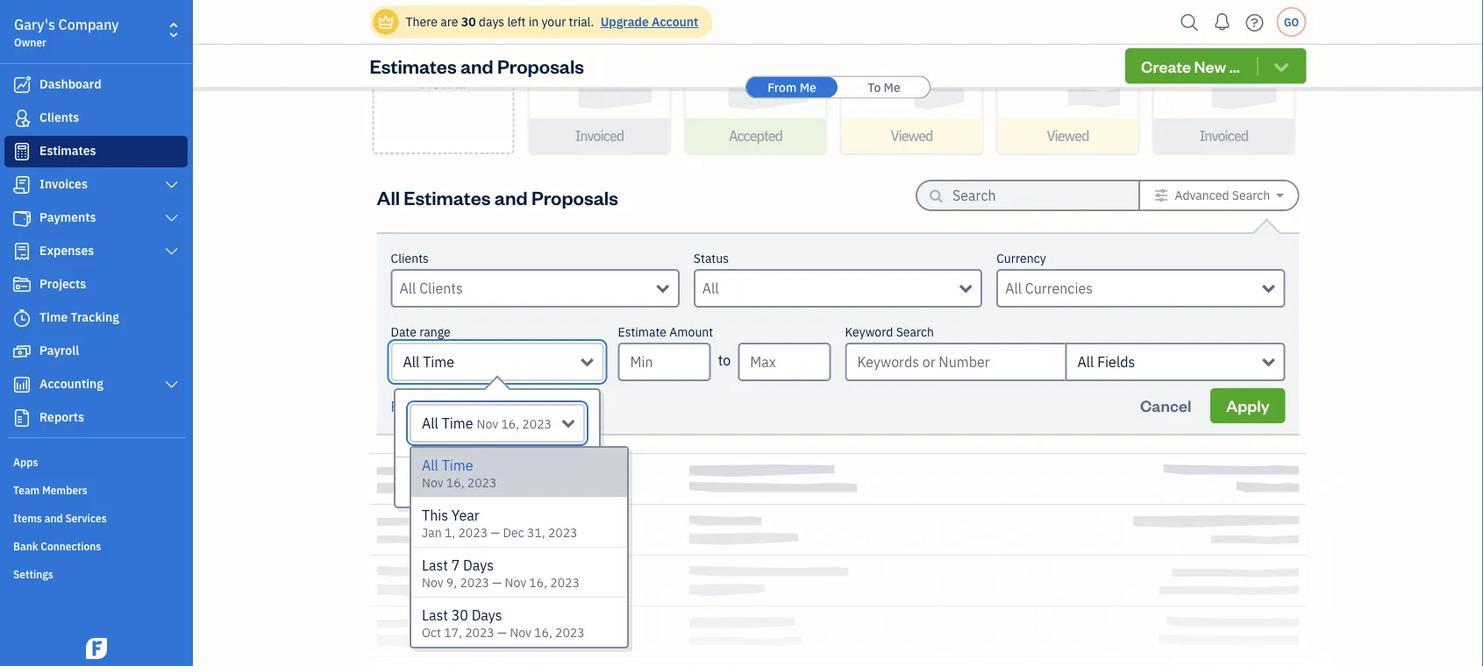 Task type: vqa. For each thing, say whether or not it's contained in the screenshot.
right Total Hours
no



Task type: describe. For each thing, give the bounding box(es) containing it.
projects link
[[4, 269, 188, 301]]

apply for leftmost apply button
[[526, 472, 569, 492]]

invoices
[[39, 176, 88, 192]]

estimates and proposals
[[370, 53, 584, 78]]

all time nov 16, 2023 for list box containing all time
[[422, 457, 497, 491]]

status
[[694, 250, 729, 267]]

2023 inside 'date range' field
[[522, 416, 552, 432]]

Search text field
[[952, 182, 1110, 210]]

days
[[479, 14, 504, 30]]

— inside this year jan 1, 2023 — dec 31, 2023
[[491, 525, 500, 541]]

freshbooks image
[[82, 639, 111, 660]]

1,
[[445, 525, 455, 541]]

are
[[440, 14, 458, 30]]

report image
[[11, 410, 32, 427]]

16, inside 'date range' field
[[501, 416, 519, 432]]

nov inside last 30 days oct 17, 2023 — nov 16, 2023
[[510, 625, 531, 641]]

range
[[419, 324, 451, 340]]

all time nov 16, 2023 for 'date range' field
[[422, 414, 552, 433]]

jan
[[422, 525, 442, 541]]

reset all button
[[391, 396, 445, 417]]

payments link
[[4, 203, 188, 234]]

All Currencies search field
[[1005, 278, 1263, 299]]

1 horizontal spatial create new … button
[[1125, 48, 1306, 84]]

— for last 7 days
[[492, 575, 502, 591]]

team members link
[[4, 476, 188, 503]]

All Clients search field
[[400, 278, 657, 299]]

all fields
[[1077, 353, 1135, 371]]

account
[[652, 14, 698, 30]]

apps
[[13, 455, 38, 469]]

0 vertical spatial apply button
[[1210, 389, 1285, 424]]

last for last 30 days
[[422, 606, 448, 625]]

9,
[[446, 575, 457, 591]]

estimates for estimates and proposals
[[370, 53, 457, 78]]

chevrondown image
[[1271, 57, 1291, 75]]

time tracking link
[[4, 303, 188, 334]]

apply for the topmost apply button
[[1226, 396, 1270, 416]]

expenses link
[[4, 236, 188, 268]]

estimate
[[618, 324, 667, 340]]

1 invoiced from the left
[[575, 127, 624, 145]]

7
[[451, 556, 460, 575]]

to me
[[868, 79, 901, 95]]

All search field
[[702, 278, 960, 299]]

chevron large down image for accounting
[[164, 378, 180, 392]]

advanced
[[1175, 187, 1229, 203]]

timer image
[[11, 310, 32, 327]]

chart image
[[11, 376, 32, 394]]

to
[[868, 79, 881, 95]]

time up year at the bottom of page
[[442, 457, 473, 475]]

owner
[[14, 35, 46, 49]]

last for last 7 days
[[422, 556, 448, 575]]

nov up last 30 days oct 17, 2023 — nov 16, 2023
[[505, 575, 526, 591]]

1 horizontal spatial cancel
[[1140, 396, 1191, 416]]

2 vertical spatial estimates
[[404, 185, 491, 210]]

go button
[[1277, 7, 1306, 37]]

0 horizontal spatial apply button
[[510, 465, 585, 500]]

team
[[13, 483, 40, 497]]

oct
[[422, 625, 441, 641]]

and for proposals
[[460, 53, 494, 78]]

to
[[718, 351, 731, 370]]

invoices link
[[4, 169, 188, 201]]

go
[[1284, 15, 1299, 29]]

client image
[[11, 110, 32, 127]]

expense image
[[11, 243, 32, 260]]

last 7 days nov 9, 2023 — nov 16, 2023
[[422, 556, 580, 591]]

connections
[[41, 539, 101, 553]]

accepted
[[729, 127, 782, 145]]

members
[[42, 483, 88, 497]]

from me
[[768, 79, 816, 95]]

this year jan 1, 2023 — dec 31, 2023
[[422, 507, 578, 541]]

reset all
[[391, 398, 445, 416]]

gary's company owner
[[14, 15, 119, 49]]

cancel button for leftmost apply button
[[424, 465, 507, 500]]

reports
[[39, 409, 84, 425]]

— for last 30 days
[[497, 625, 507, 641]]

Estimate Amount Maximum text field
[[738, 343, 831, 382]]

estimates link
[[4, 136, 188, 168]]

clients inside main element
[[39, 109, 79, 125]]

chevron large down image for expenses
[[164, 245, 180, 259]]

settings link
[[4, 560, 188, 587]]

invoice image
[[11, 176, 32, 194]]

1 horizontal spatial create
[[1141, 56, 1191, 76]]

1 vertical spatial cancel
[[440, 472, 491, 492]]

advanced search
[[1175, 187, 1270, 203]]

tracking
[[71, 309, 119, 325]]

caretdown image
[[1277, 189, 1284, 203]]

services
[[65, 511, 107, 525]]

keyword search
[[845, 324, 934, 340]]

estimates for estimates
[[39, 143, 96, 159]]

items
[[13, 511, 42, 525]]

trial.
[[569, 14, 594, 30]]

bank
[[13, 539, 38, 553]]

amount
[[669, 324, 713, 340]]

list box containing all time
[[411, 448, 627, 648]]

payroll link
[[4, 336, 188, 367]]

Date Range field
[[410, 404, 585, 443]]

all for all fields
[[1077, 353, 1094, 371]]

… for the left the create new … dropdown button
[[456, 72, 466, 92]]

31,
[[527, 525, 545, 541]]

year
[[452, 507, 480, 525]]

estimate amount
[[618, 324, 713, 340]]

upgrade account link
[[597, 14, 698, 30]]

time tracking
[[39, 309, 119, 325]]

notifications image
[[1208, 4, 1236, 39]]

1 horizontal spatial clients
[[391, 250, 429, 267]]

bank connections link
[[4, 532, 188, 559]]

from
[[768, 79, 797, 95]]

reset
[[391, 398, 427, 416]]

Keyword Search text field
[[845, 343, 1065, 382]]



Task type: locate. For each thing, give the bounding box(es) containing it.
keyword
[[845, 324, 893, 340]]

items and services
[[13, 511, 107, 525]]

0 horizontal spatial create
[[418, 51, 468, 71]]

30 inside last 30 days oct 17, 2023 — nov 16, 2023
[[451, 606, 468, 625]]

0 horizontal spatial create new … button
[[372, 0, 514, 154]]

2 horizontal spatial and
[[494, 185, 528, 210]]

nov inside 'date range' field
[[477, 416, 498, 432]]

… down are
[[456, 72, 466, 92]]

2 viewed from the left
[[1047, 127, 1089, 145]]

1 horizontal spatial …
[[1229, 56, 1240, 76]]

0 horizontal spatial me
[[800, 79, 816, 95]]

go to help image
[[1241, 9, 1269, 36]]

—
[[491, 525, 500, 541], [492, 575, 502, 591], [497, 625, 507, 641]]

0 vertical spatial days
[[463, 556, 494, 575]]

1 horizontal spatial me
[[884, 79, 901, 95]]

16, inside last 7 days nov 9, 2023 — nov 16, 2023
[[529, 575, 547, 591]]

payments
[[39, 209, 96, 225]]

1 horizontal spatial apply button
[[1210, 389, 1285, 424]]

payment image
[[11, 210, 32, 227]]

2 vertical spatial —
[[497, 625, 507, 641]]

0 horizontal spatial apply
[[526, 472, 569, 492]]

0 vertical spatial search
[[1232, 187, 1270, 203]]

1 vertical spatial search
[[896, 324, 934, 340]]

nov left 9,
[[422, 575, 443, 591]]

— left dec
[[491, 525, 500, 541]]

all estimates and proposals
[[377, 185, 618, 210]]

days right 17,
[[472, 606, 502, 625]]

16,
[[501, 416, 519, 432], [446, 475, 464, 491], [529, 575, 547, 591], [534, 625, 552, 641]]

cancel
[[1140, 396, 1191, 416], [440, 472, 491, 492]]

1 all time nov 16, 2023 from the top
[[422, 414, 552, 433]]

estimates inside estimates link
[[39, 143, 96, 159]]

0 horizontal spatial create new …
[[418, 51, 468, 92]]

projects
[[39, 276, 86, 292]]

days right 7
[[463, 556, 494, 575]]

days
[[463, 556, 494, 575], [472, 606, 502, 625]]

chevron large down image
[[164, 211, 180, 225], [164, 245, 180, 259], [164, 378, 180, 392]]

chevron large down image for payments
[[164, 211, 180, 225]]

0 horizontal spatial viewed
[[891, 127, 933, 145]]

days for last 30 days
[[472, 606, 502, 625]]

crown image
[[377, 13, 395, 31]]

2 last from the top
[[422, 606, 448, 625]]

all time nov 16, 2023
[[422, 414, 552, 433], [422, 457, 497, 491]]

apply up 31,
[[526, 472, 569, 492]]

estimate image
[[11, 143, 32, 161]]

0 vertical spatial —
[[491, 525, 500, 541]]

dashboard image
[[11, 76, 32, 94]]

upgrade
[[601, 14, 649, 30]]

create new … for right the create new … dropdown button
[[1141, 56, 1240, 76]]

your
[[542, 14, 566, 30]]

cancel button down all fields field
[[1124, 389, 1207, 424]]

1 vertical spatial estimates
[[39, 143, 96, 159]]

apply down all fields field
[[1226, 396, 1270, 416]]

nov right all
[[477, 416, 498, 432]]

1 horizontal spatial new
[[1194, 56, 1226, 76]]

dec
[[503, 525, 524, 541]]

all for all estimates and proposals
[[377, 185, 400, 210]]

Estimate Amount Minimum text field
[[618, 343, 711, 382]]

1 horizontal spatial viewed
[[1047, 127, 1089, 145]]

date range
[[391, 324, 451, 340]]

accounting
[[39, 376, 103, 392]]

0 vertical spatial cancel
[[1140, 396, 1191, 416]]

create down are
[[418, 51, 468, 71]]

clients down dashboard
[[39, 109, 79, 125]]

last left 7
[[422, 556, 448, 575]]

1 last from the top
[[422, 556, 448, 575]]

all inside field
[[1077, 353, 1094, 371]]

1 horizontal spatial cancel button
[[1124, 389, 1207, 424]]

Keyword Search field
[[1065, 343, 1285, 382]]

there
[[406, 14, 438, 30]]

chevron large down image inside accounting link
[[164, 378, 180, 392]]

search for keyword search
[[896, 324, 934, 340]]

30
[[461, 14, 476, 30], [451, 606, 468, 625]]

…
[[1229, 56, 1240, 76], [456, 72, 466, 92]]

apps link
[[4, 448, 188, 474]]

clients
[[39, 109, 79, 125], [391, 250, 429, 267]]

days inside last 30 days oct 17, 2023 — nov 16, 2023
[[472, 606, 502, 625]]

all time nov 16, 2023 inside 'date range' field
[[422, 414, 552, 433]]

2 vertical spatial and
[[44, 511, 63, 525]]

currency
[[996, 250, 1046, 267]]

cancel down all fields field
[[1140, 396, 1191, 416]]

payroll
[[39, 342, 79, 359]]

0 horizontal spatial cancel
[[440, 472, 491, 492]]

nov
[[477, 416, 498, 432], [422, 475, 443, 491], [422, 575, 443, 591], [505, 575, 526, 591], [510, 625, 531, 641]]

3 chevron large down image from the top
[[164, 378, 180, 392]]

there are 30 days left in your trial. upgrade account
[[406, 14, 698, 30]]

0 horizontal spatial cancel button
[[424, 465, 507, 500]]

invoiced
[[575, 127, 624, 145], [1200, 127, 1248, 145]]

1 horizontal spatial and
[[460, 53, 494, 78]]

from me link
[[746, 77, 838, 98]]

advanced search button
[[1140, 182, 1298, 210]]

apply button
[[1210, 389, 1285, 424], [510, 465, 585, 500]]

16, up year at the bottom of page
[[446, 475, 464, 491]]

left
[[507, 14, 526, 30]]

1 vertical spatial clients
[[391, 250, 429, 267]]

company
[[58, 15, 119, 34]]

0 vertical spatial last
[[422, 556, 448, 575]]

fields
[[1097, 353, 1135, 371]]

nov down last 7 days nov 9, 2023 — nov 16, 2023
[[510, 625, 531, 641]]

0 vertical spatial 30
[[461, 14, 476, 30]]

to me link
[[838, 77, 930, 98]]

all time button
[[391, 343, 604, 382]]

1 vertical spatial and
[[494, 185, 528, 210]]

all inside dropdown button
[[403, 353, 420, 371]]

0 vertical spatial chevron large down image
[[164, 211, 180, 225]]

2 me from the left
[[884, 79, 901, 95]]

1 vertical spatial chevron large down image
[[164, 245, 180, 259]]

me right to
[[884, 79, 901, 95]]

1 horizontal spatial apply
[[1226, 396, 1270, 416]]

all for all time
[[403, 353, 420, 371]]

0 horizontal spatial new
[[420, 72, 452, 92]]

create new … down search image
[[1141, 56, 1240, 76]]

last 30 days oct 17, 2023 — nov 16, 2023
[[422, 606, 585, 641]]

all inside 'date range' field
[[422, 414, 438, 433]]

create new …
[[418, 51, 468, 92], [1141, 56, 1240, 76]]

me for from me
[[800, 79, 816, 95]]

0 vertical spatial all time nov 16, 2023
[[422, 414, 552, 433]]

1 horizontal spatial search
[[1232, 187, 1270, 203]]

0 vertical spatial apply
[[1226, 396, 1270, 416]]

cancel button up year at the bottom of page
[[424, 465, 507, 500]]

list box
[[411, 448, 627, 648]]

0 vertical spatial estimates
[[370, 53, 457, 78]]

1 horizontal spatial create new …
[[1141, 56, 1240, 76]]

create
[[418, 51, 468, 71], [1141, 56, 1191, 76]]

1 vertical spatial apply
[[526, 472, 569, 492]]

expenses
[[39, 243, 94, 259]]

create down search image
[[1141, 56, 1191, 76]]

estimates
[[370, 53, 457, 78], [39, 143, 96, 159], [404, 185, 491, 210]]

1 vertical spatial —
[[492, 575, 502, 591]]

and
[[460, 53, 494, 78], [494, 185, 528, 210], [44, 511, 63, 525]]

search image
[[1176, 9, 1204, 36]]

viewed down to me link at the right of page
[[891, 127, 933, 145]]

create new … down are
[[418, 51, 468, 92]]

apply button down all fields field
[[1210, 389, 1285, 424]]

apply button up 31,
[[510, 465, 585, 500]]

— up last 30 days oct 17, 2023 — nov 16, 2023
[[492, 575, 502, 591]]

0 vertical spatial proposals
[[497, 53, 584, 78]]

accounting link
[[4, 369, 188, 401]]

search
[[1232, 187, 1270, 203], [896, 324, 934, 340]]

0 horizontal spatial and
[[44, 511, 63, 525]]

1 chevron large down image from the top
[[164, 211, 180, 225]]

main element
[[0, 0, 237, 667]]

last inside last 7 days nov 9, 2023 — nov 16, 2023
[[422, 556, 448, 575]]

time inside 'date range' field
[[442, 414, 473, 433]]

this
[[422, 507, 448, 525]]

1 vertical spatial 30
[[451, 606, 468, 625]]

reports link
[[4, 403, 188, 434]]

search inside dropdown button
[[1232, 187, 1270, 203]]

16, down 31,
[[529, 575, 547, 591]]

17,
[[444, 625, 462, 641]]

clients link
[[4, 103, 188, 134]]

time down range
[[423, 353, 454, 371]]

apply
[[1226, 396, 1270, 416], [526, 472, 569, 492]]

… for right the create new … dropdown button
[[1229, 56, 1240, 76]]

search left caretdown icon
[[1232, 187, 1270, 203]]

create new … for the left the create new … dropdown button
[[418, 51, 468, 92]]

create new … button
[[372, 0, 514, 154], [1125, 48, 1306, 84]]

new down notifications image
[[1194, 56, 1226, 76]]

date
[[391, 324, 417, 340]]

me for to me
[[884, 79, 901, 95]]

0 horizontal spatial …
[[456, 72, 466, 92]]

1 viewed from the left
[[891, 127, 933, 145]]

days for last 7 days
[[463, 556, 494, 575]]

time right reset
[[442, 414, 473, 433]]

chevron large down image inside expenses link
[[164, 245, 180, 259]]

cancel up year at the bottom of page
[[440, 472, 491, 492]]

16, down last 7 days nov 9, 2023 — nov 16, 2023
[[534, 625, 552, 641]]

and inside 'link'
[[44, 511, 63, 525]]

search right keyword
[[896, 324, 934, 340]]

viewed up "search" text box
[[1047, 127, 1089, 145]]

0 horizontal spatial clients
[[39, 109, 79, 125]]

clients up date
[[391, 250, 429, 267]]

2 all time nov 16, 2023 from the top
[[422, 457, 497, 491]]

settings image
[[1154, 189, 1168, 203]]

proposals
[[497, 53, 584, 78], [531, 185, 618, 210]]

1 vertical spatial days
[[472, 606, 502, 625]]

and for services
[[44, 511, 63, 525]]

2 vertical spatial chevron large down image
[[164, 378, 180, 392]]

team members
[[13, 483, 88, 497]]

days inside last 7 days nov 9, 2023 — nov 16, 2023
[[463, 556, 494, 575]]

gary's
[[14, 15, 55, 34]]

2 invoiced from the left
[[1200, 127, 1248, 145]]

last down 9,
[[422, 606, 448, 625]]

— inside last 7 days nov 9, 2023 — nov 16, 2023
[[492, 575, 502, 591]]

items and services link
[[4, 504, 188, 531]]

… down notifications image
[[1229, 56, 1240, 76]]

nov up 'this'
[[422, 475, 443, 491]]

bank connections
[[13, 539, 101, 553]]

1 vertical spatial cancel button
[[424, 465, 507, 500]]

me
[[800, 79, 816, 95], [884, 79, 901, 95]]

in
[[529, 14, 539, 30]]

1 vertical spatial all time nov 16, 2023
[[422, 457, 497, 491]]

all time
[[403, 353, 454, 371]]

16, down all time dropdown button
[[501, 416, 519, 432]]

2 chevron large down image from the top
[[164, 245, 180, 259]]

1 vertical spatial apply button
[[510, 465, 585, 500]]

money image
[[11, 343, 32, 360]]

16, inside last 30 days oct 17, 2023 — nov 16, 2023
[[534, 625, 552, 641]]

1 me from the left
[[800, 79, 816, 95]]

1 vertical spatial proposals
[[531, 185, 618, 210]]

all
[[430, 398, 445, 416]]

0 vertical spatial and
[[460, 53, 494, 78]]

time right the timer image
[[39, 309, 68, 325]]

chevron large down image
[[164, 178, 180, 192]]

time inside main element
[[39, 309, 68, 325]]

settings
[[13, 567, 53, 581]]

0 horizontal spatial search
[[896, 324, 934, 340]]

— right 17,
[[497, 625, 507, 641]]

0 vertical spatial cancel button
[[1124, 389, 1207, 424]]

— inside last 30 days oct 17, 2023 — nov 16, 2023
[[497, 625, 507, 641]]

30 right are
[[461, 14, 476, 30]]

cancel button for the topmost apply button
[[1124, 389, 1207, 424]]

all time nov 16, 2023 up year at the bottom of page
[[422, 457, 497, 491]]

new down are
[[420, 72, 452, 92]]

project image
[[11, 276, 32, 294]]

1 horizontal spatial invoiced
[[1200, 127, 1248, 145]]

cancel button
[[1124, 389, 1207, 424], [424, 465, 507, 500]]

last inside last 30 days oct 17, 2023 — nov 16, 2023
[[422, 606, 448, 625]]

1 vertical spatial last
[[422, 606, 448, 625]]

all time nov 16, 2023 down all time dropdown button
[[422, 414, 552, 433]]

2023
[[522, 416, 552, 432], [467, 475, 497, 491], [458, 525, 488, 541], [548, 525, 578, 541], [460, 575, 489, 591], [550, 575, 580, 591], [465, 625, 494, 641], [555, 625, 585, 641]]

search for advanced search
[[1232, 187, 1270, 203]]

dashboard link
[[4, 69, 188, 101]]

dashboard
[[39, 76, 101, 92]]

0 vertical spatial clients
[[39, 109, 79, 125]]

all time nov 16, 2023 inside list box
[[422, 457, 497, 491]]

0 horizontal spatial invoiced
[[575, 127, 624, 145]]

30 right oct
[[451, 606, 468, 625]]

time inside dropdown button
[[423, 353, 454, 371]]

me right from
[[800, 79, 816, 95]]

new
[[1194, 56, 1226, 76], [420, 72, 452, 92]]



